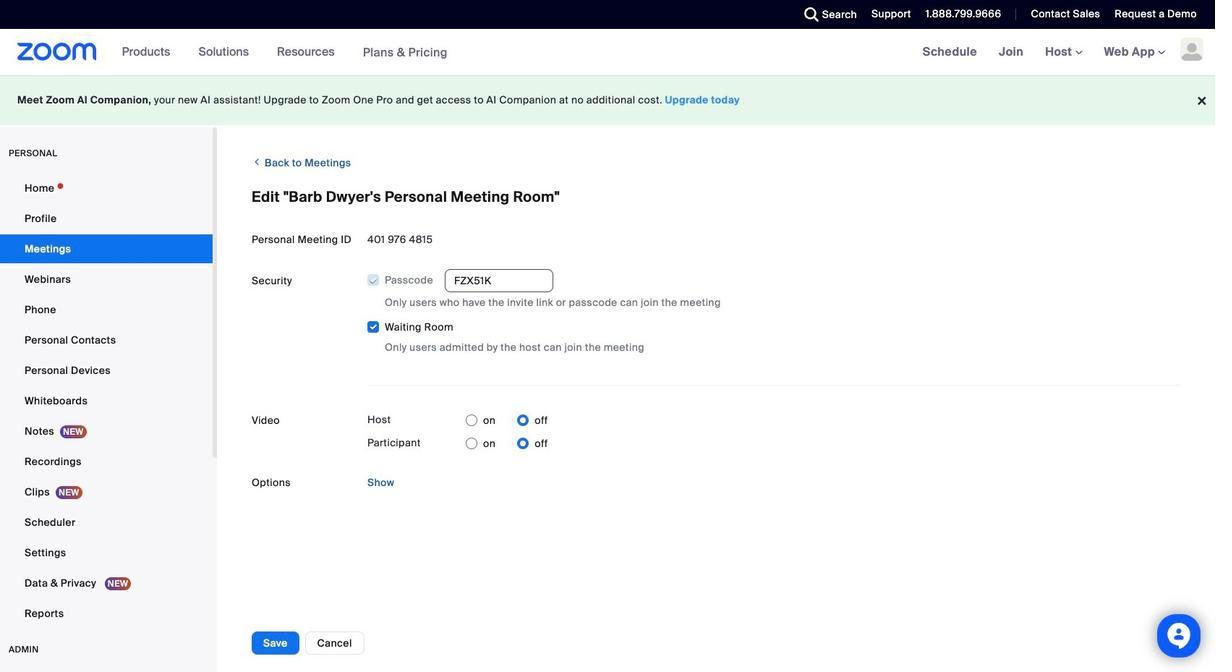 Task type: vqa. For each thing, say whether or not it's contained in the screenshot.
group
yes



Task type: describe. For each thing, give the bounding box(es) containing it.
1 option group from the top
[[466, 409, 548, 432]]

left image
[[252, 155, 262, 169]]

product information navigation
[[111, 29, 459, 76]]

profile picture image
[[1181, 38, 1204, 61]]



Task type: locate. For each thing, give the bounding box(es) containing it.
meetings navigation
[[912, 29, 1216, 76]]

footer
[[0, 75, 1216, 125]]

option group
[[466, 409, 548, 432], [466, 432, 548, 455]]

2 option group from the top
[[466, 432, 548, 455]]

zoom logo image
[[17, 43, 97, 61]]

personal menu menu
[[0, 174, 213, 630]]

None text field
[[445, 269, 554, 293]]

group
[[367, 269, 1181, 356]]

banner
[[0, 29, 1216, 76]]



